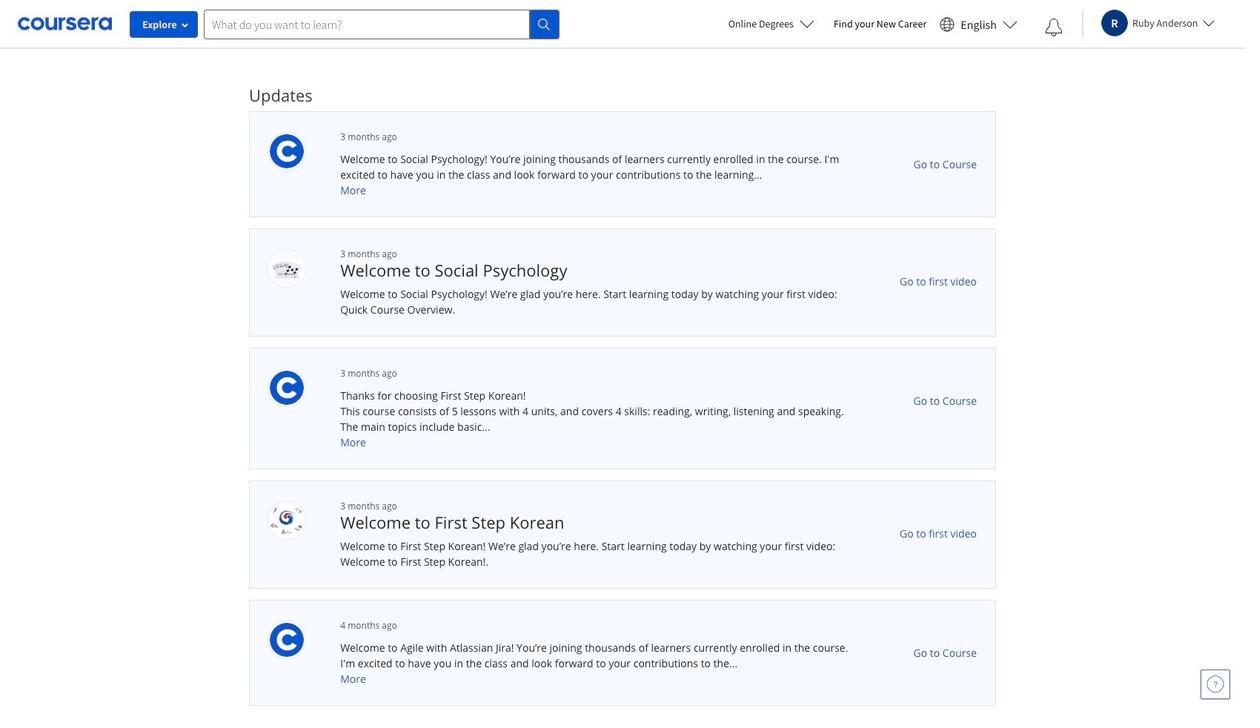 Task type: describe. For each thing, give the bounding box(es) containing it.
help center image
[[1207, 676, 1225, 693]]

What do you want to learn? text field
[[204, 9, 530, 39]]



Task type: locate. For each thing, give the bounding box(es) containing it.
None search field
[[204, 9, 560, 39]]

coursera image
[[18, 12, 112, 36]]



Task type: vqa. For each thing, say whether or not it's contained in the screenshot.
the top the from
no



